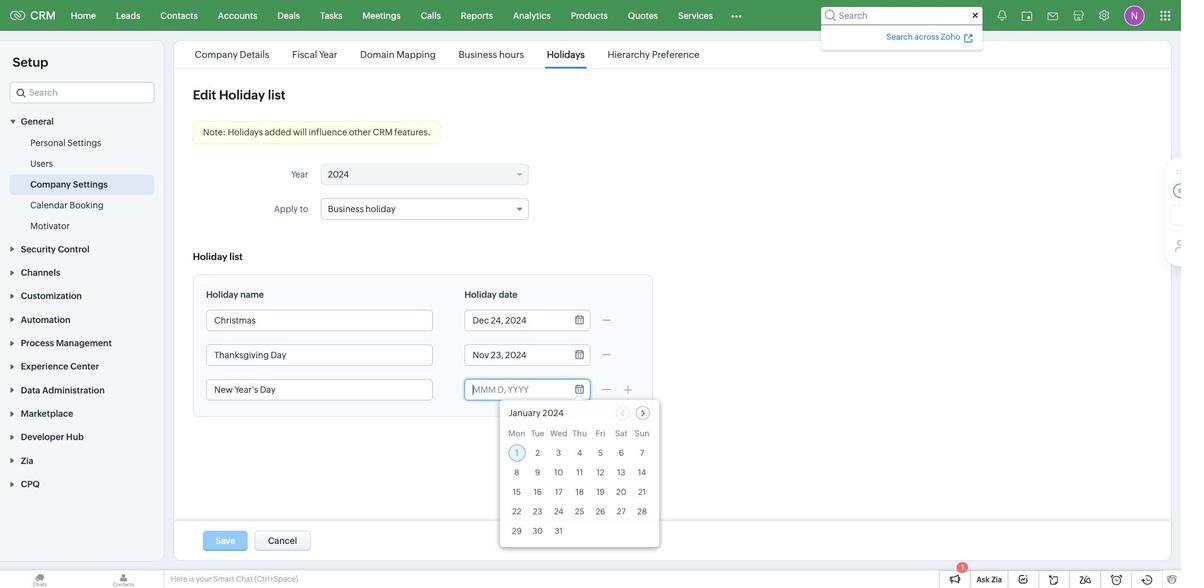 Task type: describe. For each thing, give the bounding box(es) containing it.
contacts image
[[84, 571, 163, 589]]

Search field
[[821, 7, 983, 24]]

2 row from the top
[[508, 445, 651, 462]]

none field search
[[9, 82, 154, 103]]

signals element
[[990, 0, 1014, 31]]

create menu element
[[959, 0, 990, 31]]

calendar image
[[1022, 10, 1033, 20]]

chats image
[[0, 571, 79, 589]]

friday column header
[[592, 429, 609, 443]]

create menu image
[[967, 8, 983, 23]]

signals image
[[998, 10, 1007, 21]]

thursday column header
[[571, 429, 588, 443]]

saturday column header
[[613, 429, 630, 443]]

profile image
[[1125, 5, 1145, 26]]

tuesday column header
[[529, 429, 546, 443]]



Task type: vqa. For each thing, say whether or not it's contained in the screenshot.
profile ICON
yes



Task type: locate. For each thing, give the bounding box(es) containing it.
region
[[0, 133, 164, 237]]

1 vertical spatial holiday name text field
[[207, 345, 432, 366]]

1 mmm d, yyyy text field from the top
[[465, 345, 566, 366]]

MMM d, yyyy text field
[[465, 311, 566, 331]]

1 holiday name text field from the top
[[207, 311, 432, 331]]

profile element
[[1117, 0, 1152, 31]]

holiday name text field for mmm d, yyyy text field
[[207, 311, 432, 331]]

grid
[[500, 427, 660, 548]]

2 holiday name text field from the top
[[207, 345, 432, 366]]

Holiday name text field
[[207, 311, 432, 331], [207, 345, 432, 366], [207, 380, 432, 400]]

3 row from the top
[[508, 465, 651, 482]]

row
[[508, 429, 651, 443], [508, 445, 651, 462], [508, 465, 651, 482], [508, 484, 651, 501], [508, 504, 651, 521], [508, 523, 651, 540]]

None field
[[9, 82, 154, 103], [321, 164, 529, 185], [321, 199, 529, 220], [321, 164, 529, 185], [321, 199, 529, 220]]

mmm d, yyyy text field up monday 'column header'
[[465, 380, 566, 400]]

5 row from the top
[[508, 504, 651, 521]]

wednesday column header
[[550, 429, 568, 443]]

2 vertical spatial holiday name text field
[[207, 380, 432, 400]]

holiday name text field for first mmm d, yyyy text box from the bottom
[[207, 380, 432, 400]]

mails element
[[1040, 1, 1066, 30]]

MMM d, yyyy text field
[[465, 345, 566, 366], [465, 380, 566, 400]]

Other Modules field
[[723, 5, 750, 26]]

sunday column header
[[634, 429, 651, 443]]

4 row from the top
[[508, 484, 651, 501]]

1 vertical spatial mmm d, yyyy text field
[[465, 380, 566, 400]]

Search text field
[[10, 83, 154, 103]]

list
[[183, 41, 711, 68]]

6 row from the top
[[508, 523, 651, 540]]

1 row from the top
[[508, 429, 651, 443]]

2 mmm d, yyyy text field from the top
[[465, 380, 566, 400]]

monday column header
[[508, 429, 525, 443]]

3 holiday name text field from the top
[[207, 380, 432, 400]]

mails image
[[1048, 12, 1058, 20]]

mmm d, yyyy text field down mmm d, yyyy text field
[[465, 345, 566, 366]]

0 vertical spatial mmm d, yyyy text field
[[465, 345, 566, 366]]

holiday name text field for first mmm d, yyyy text box from the top of the page
[[207, 345, 432, 366]]

0 vertical spatial holiday name text field
[[207, 311, 432, 331]]



